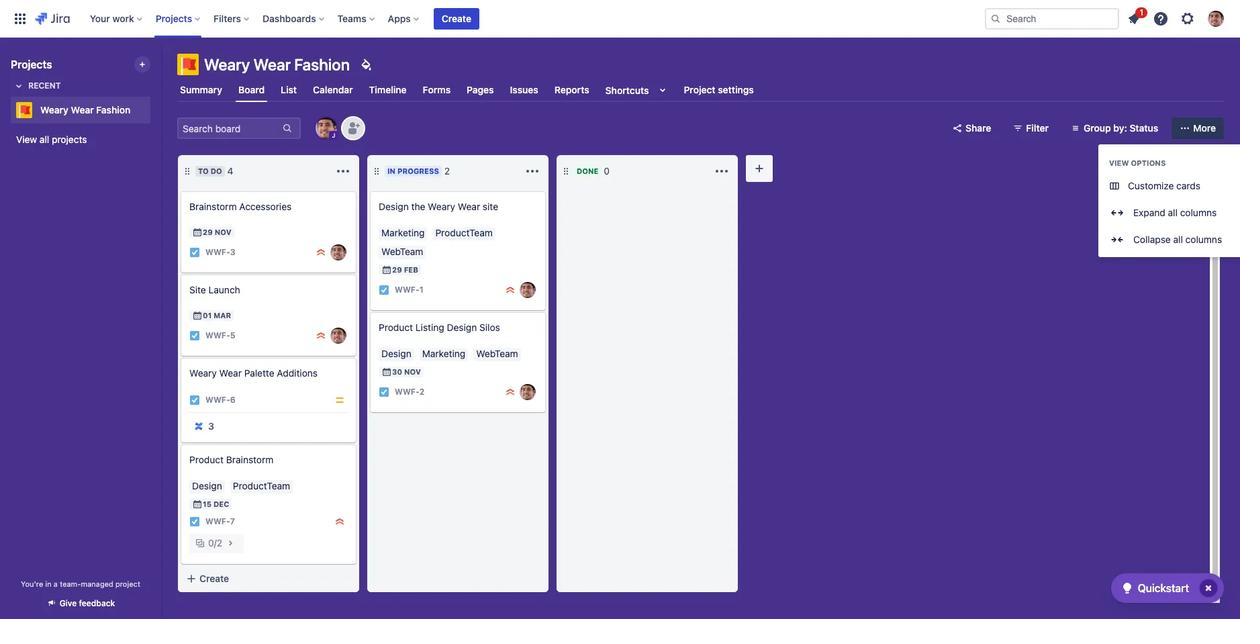 Task type: vqa. For each thing, say whether or not it's contained in the screenshot.
The 2 for In Progress 2
yes



Task type: locate. For each thing, give the bounding box(es) containing it.
mar
[[214, 311, 231, 320]]

view for view all projects
[[16, 134, 37, 145]]

create column image
[[752, 161, 768, 177]]

1 horizontal spatial highest image
[[505, 387, 516, 398]]

timeline
[[369, 84, 407, 95]]

7
[[230, 517, 235, 527]]

0 vertical spatial create
[[442, 12, 472, 24]]

highest image for wwf-1
[[505, 285, 516, 296]]

jira image
[[35, 10, 70, 27], [35, 10, 70, 27]]

0 horizontal spatial 1
[[420, 285, 424, 295]]

design left the
[[379, 201, 409, 212]]

james peterson image for wwf-5
[[330, 328, 347, 344]]

0 vertical spatial fashion
[[294, 55, 350, 74]]

appswitcher icon image
[[12, 10, 28, 27]]

5
[[230, 331, 235, 341]]

check image
[[1119, 580, 1136, 596]]

weary wear fashion up the list
[[204, 55, 350, 74]]

0 vertical spatial task image
[[189, 395, 200, 406]]

1 horizontal spatial 3
[[230, 247, 235, 258]]

filter
[[1027, 122, 1049, 134]]

highest image
[[316, 247, 326, 258], [505, 285, 516, 296], [335, 517, 345, 527]]

all left projects
[[40, 134, 49, 145]]

nov up wwf-3
[[215, 228, 231, 236]]

settings image
[[1180, 10, 1196, 27]]

1 horizontal spatial weary wear fashion
[[204, 55, 350, 74]]

1 horizontal spatial 29
[[392, 265, 402, 274]]

0 horizontal spatial column actions menu image
[[335, 163, 351, 179]]

task image left wwf-2 link
[[379, 387, 390, 398]]

0 vertical spatial highest image
[[316, 247, 326, 258]]

task image left wwf-3 link
[[189, 247, 200, 258]]

1 vertical spatial 0
[[208, 537, 214, 549]]

15 dec
[[203, 500, 229, 508]]

3
[[230, 247, 235, 258], [208, 420, 214, 432]]

product left listing
[[379, 322, 413, 333]]

columns inside button
[[1186, 234, 1223, 245]]

task image
[[189, 247, 200, 258], [379, 285, 390, 296], [189, 330, 200, 341], [379, 387, 390, 398]]

0 vertical spatial projects
[[156, 12, 192, 24]]

design left silos
[[447, 322, 477, 333]]

2 down wwf-7 link on the left bottom of page
[[217, 537, 222, 549]]

projects right work
[[156, 12, 192, 24]]

view options group
[[1099, 144, 1241, 257]]

1 horizontal spatial projects
[[156, 12, 192, 24]]

medium image
[[335, 395, 345, 406]]

3 inside 3 button
[[208, 420, 214, 432]]

filter button
[[1005, 118, 1057, 139]]

your profile and settings image
[[1208, 10, 1224, 27]]

0 horizontal spatial 3
[[208, 420, 214, 432]]

1 horizontal spatial highest image
[[335, 517, 345, 527]]

product
[[379, 322, 413, 333], [189, 454, 224, 465]]

task image for wwf-1
[[379, 285, 390, 296]]

highest image for wwf-2
[[505, 387, 516, 398]]

task image for wwf-3
[[189, 247, 200, 258]]

30 november 2023 image
[[382, 367, 392, 377], [382, 367, 392, 377]]

managed
[[81, 580, 113, 588]]

task image down 15 december 2023 icon at left
[[189, 517, 200, 527]]

reports
[[555, 84, 590, 95]]

collapse all columns button
[[1099, 226, 1241, 253]]

wwf-
[[206, 247, 230, 258], [395, 285, 420, 295], [206, 331, 230, 341], [395, 387, 420, 397], [206, 395, 230, 405], [206, 517, 230, 527]]

1 vertical spatial 2
[[420, 387, 425, 397]]

0 vertical spatial 3
[[230, 247, 235, 258]]

fashion
[[294, 55, 350, 74], [96, 104, 131, 116]]

nov
[[215, 228, 231, 236], [404, 367, 421, 376]]

brainstorm
[[189, 201, 237, 212], [226, 454, 274, 465]]

0 vertical spatial product
[[379, 322, 413, 333]]

task image
[[189, 395, 200, 406], [189, 517, 200, 527]]

highest image for wwf-5
[[316, 330, 326, 341]]

1 horizontal spatial create button
[[434, 8, 480, 29]]

apps
[[388, 12, 411, 24]]

columns down cards
[[1181, 207, 1217, 218]]

0 horizontal spatial highest image
[[316, 247, 326, 258]]

weary wear fashion link
[[11, 97, 145, 124]]

0 vertical spatial create button
[[434, 8, 480, 29]]

wwf- down 29 nov
[[206, 247, 230, 258]]

29 feb
[[392, 265, 418, 274]]

1 vertical spatial columns
[[1186, 234, 1223, 245]]

product down 3 button
[[189, 454, 224, 465]]

29 february 2024 image
[[382, 265, 392, 275], [382, 265, 392, 275]]

0 vertical spatial 0
[[604, 165, 610, 177]]

1 column actions menu image from the left
[[335, 163, 351, 179]]

create project image
[[137, 59, 148, 70]]

0 horizontal spatial nov
[[215, 228, 231, 236]]

wear up 6
[[219, 367, 242, 379]]

0 horizontal spatial create button
[[178, 567, 359, 591]]

weary right the
[[428, 201, 455, 212]]

1 task image from the top
[[189, 395, 200, 406]]

site
[[189, 284, 206, 296]]

2 horizontal spatial highest image
[[505, 285, 516, 296]]

1 vertical spatial create
[[199, 573, 229, 584]]

column actions menu image left the create column image in the right of the page
[[714, 163, 730, 179]]

1 horizontal spatial nov
[[404, 367, 421, 376]]

tab list containing board
[[169, 78, 1233, 102]]

29 left the feb
[[392, 265, 402, 274]]

nov right the 30
[[404, 367, 421, 376]]

summary
[[180, 84, 222, 95]]

1 horizontal spatial product
[[379, 322, 413, 333]]

0 horizontal spatial 29
[[203, 228, 213, 236]]

brainstorm up 29 nov
[[189, 201, 237, 212]]

confluence image
[[193, 421, 204, 432], [193, 421, 204, 432]]

add people image
[[345, 120, 361, 136]]

projects button
[[152, 8, 206, 29]]

15 december 2023 image
[[192, 499, 203, 510]]

2 right progress
[[445, 165, 450, 177]]

1 vertical spatial 3
[[208, 420, 214, 432]]

0 down wwf-7 link on the left bottom of page
[[208, 537, 214, 549]]

0 horizontal spatial highest image
[[316, 330, 326, 341]]

primary element
[[8, 0, 985, 37]]

filters button
[[210, 8, 255, 29]]

0 horizontal spatial product
[[189, 454, 224, 465]]

1 horizontal spatial 2
[[420, 387, 425, 397]]

columns inside button
[[1181, 207, 1217, 218]]

2 vertical spatial all
[[1174, 234, 1183, 245]]

1 horizontal spatial 0
[[604, 165, 610, 177]]

all right expand
[[1168, 207, 1178, 218]]

3 down wwf-6 link
[[208, 420, 214, 432]]

3 down 29 nov
[[230, 247, 235, 258]]

0 horizontal spatial weary wear fashion
[[40, 104, 131, 116]]

0
[[604, 165, 610, 177], [208, 537, 214, 549]]

wwf-2
[[395, 387, 425, 397]]

0 vertical spatial highest image
[[316, 330, 326, 341]]

settings
[[718, 84, 754, 95]]

create down 0 / 2
[[199, 573, 229, 584]]

1 vertical spatial all
[[1168, 207, 1178, 218]]

design
[[379, 201, 409, 212], [447, 322, 477, 333]]

2 for 0 / 2
[[217, 537, 222, 549]]

projects up recent
[[11, 58, 52, 71]]

0 horizontal spatial projects
[[11, 58, 52, 71]]

1 vertical spatial task image
[[189, 517, 200, 527]]

1 horizontal spatial view
[[1110, 159, 1130, 167]]

forms
[[423, 84, 451, 95]]

by:
[[1114, 122, 1128, 134]]

you're
[[21, 580, 43, 588]]

wwf- down 29 feb
[[395, 285, 420, 295]]

additions
[[277, 367, 318, 379]]

0 vertical spatial 29
[[203, 228, 213, 236]]

1
[[1140, 7, 1144, 17], [420, 285, 424, 295]]

0 vertical spatial nov
[[215, 228, 231, 236]]

your work
[[90, 12, 134, 24]]

weary up wwf-6
[[189, 367, 217, 379]]

wwf- inside wwf-3 link
[[206, 247, 230, 258]]

column actions menu image down the add people icon
[[335, 163, 351, 179]]

1 vertical spatial highest image
[[505, 387, 516, 398]]

list
[[281, 84, 297, 95]]

all inside button
[[1174, 234, 1183, 245]]

team-
[[60, 580, 81, 588]]

create button inside primary element
[[434, 8, 480, 29]]

task image left wwf-6 link
[[189, 395, 200, 406]]

01 march 2024 image
[[192, 310, 203, 321], [192, 310, 203, 321]]

15 december 2023 image
[[192, 499, 203, 510]]

weary wear palette additions
[[189, 367, 318, 379]]

fashion left "add to starred" image
[[96, 104, 131, 116]]

wwf-6
[[206, 395, 236, 405]]

task image for wwf-7
[[189, 517, 200, 527]]

1 left help 'image'
[[1140, 7, 1144, 17]]

you're in a team-managed project
[[21, 580, 140, 588]]

0 horizontal spatial view
[[16, 134, 37, 145]]

wwf- down 30 nov
[[395, 387, 420, 397]]

Search board text field
[[179, 119, 281, 138]]

29 up wwf-3
[[203, 228, 213, 236]]

view inside group
[[1110, 159, 1130, 167]]

1 horizontal spatial design
[[447, 322, 477, 333]]

0 vertical spatial 2
[[445, 165, 450, 177]]

1 up listing
[[420, 285, 424, 295]]

2 vertical spatial 2
[[217, 537, 222, 549]]

wwf- inside wwf-6 link
[[206, 395, 230, 405]]

0 vertical spatial design
[[379, 201, 409, 212]]

2 inside wwf-2 link
[[420, 387, 425, 397]]

wwf- for 6
[[206, 395, 230, 405]]

0 horizontal spatial 2
[[217, 537, 222, 549]]

wear up the view all projects link
[[71, 104, 94, 116]]

wwf- down 15 dec
[[206, 517, 230, 527]]

recent
[[28, 81, 61, 91]]

all for collapse
[[1174, 234, 1183, 245]]

james peterson image
[[316, 118, 337, 139], [520, 282, 536, 298], [330, 328, 347, 344], [520, 384, 536, 400]]

wwf- inside wwf-1 link
[[395, 285, 420, 295]]

task image for wwf-2
[[379, 387, 390, 398]]

task image for wwf-5
[[189, 330, 200, 341]]

wwf- down 01 mar
[[206, 331, 230, 341]]

fashion up calendar at left top
[[294, 55, 350, 74]]

0 / 2
[[208, 537, 222, 549]]

banner
[[0, 0, 1241, 38]]

task image left wwf-5 link
[[189, 330, 200, 341]]

feb
[[404, 265, 418, 274]]

wwf- up 3 button
[[206, 395, 230, 405]]

weary wear fashion up the view all projects link
[[40, 104, 131, 116]]

expand
[[1134, 207, 1166, 218]]

column actions menu image
[[335, 163, 351, 179], [714, 163, 730, 179]]

reports link
[[552, 78, 592, 102]]

in progress 2
[[388, 165, 450, 177]]

wwf-5
[[206, 331, 235, 341]]

0 vertical spatial columns
[[1181, 207, 1217, 218]]

view left options
[[1110, 159, 1130, 167]]

view
[[16, 134, 37, 145], [1110, 159, 1130, 167]]

1 vertical spatial highest image
[[505, 285, 516, 296]]

nov for 30 nov
[[404, 367, 421, 376]]

wwf- inside wwf-7 link
[[206, 517, 230, 527]]

do
[[211, 167, 222, 175]]

1 horizontal spatial column actions menu image
[[714, 163, 730, 179]]

create button right "apps" dropdown button
[[434, 8, 480, 29]]

wwf- inside wwf-2 link
[[395, 387, 420, 397]]

2 task image from the top
[[189, 517, 200, 527]]

forms link
[[420, 78, 454, 102]]

highest image
[[316, 330, 326, 341], [505, 387, 516, 398]]

0 horizontal spatial fashion
[[96, 104, 131, 116]]

wwf-3 link
[[206, 247, 235, 258]]

dismiss quickstart image
[[1198, 578, 1220, 599]]

tab list
[[169, 78, 1233, 102]]

james peterson image for wwf-2
[[520, 384, 536, 400]]

brainstorm up dec
[[226, 454, 274, 465]]

column actions menu image for 4
[[335, 163, 351, 179]]

1 vertical spatial nov
[[404, 367, 421, 376]]

Search field
[[985, 8, 1120, 29]]

list link
[[278, 78, 300, 102]]

1 horizontal spatial 1
[[1140, 7, 1144, 17]]

all for view
[[40, 134, 49, 145]]

1 vertical spatial fashion
[[96, 104, 131, 116]]

palette
[[244, 367, 274, 379]]

wwf-1 link
[[395, 284, 424, 296]]

wwf- inside wwf-5 link
[[206, 331, 230, 341]]

task image for wwf-6
[[189, 395, 200, 406]]

2 vertical spatial highest image
[[335, 517, 345, 527]]

1 vertical spatial view
[[1110, 159, 1130, 167]]

create button down the /
[[178, 567, 359, 591]]

brainstorm accessories
[[189, 201, 292, 212]]

1 vertical spatial 29
[[392, 265, 402, 274]]

columns for expand all columns
[[1181, 207, 1217, 218]]

columns down the expand all columns
[[1186, 234, 1223, 245]]

issues
[[510, 84, 539, 95]]

2
[[445, 165, 450, 177], [420, 387, 425, 397], [217, 537, 222, 549]]

0 vertical spatial all
[[40, 134, 49, 145]]

view left projects
[[16, 134, 37, 145]]

1 vertical spatial brainstorm
[[226, 454, 274, 465]]

view options
[[1110, 159, 1166, 167]]

projects
[[156, 12, 192, 24], [11, 58, 52, 71]]

set background color image
[[358, 56, 374, 73]]

wwf- for 2
[[395, 387, 420, 397]]

29 november 2023 image
[[192, 227, 203, 238], [192, 227, 203, 238]]

wwf-2 link
[[395, 387, 425, 398]]

2 down 30 nov
[[420, 387, 425, 397]]

wwf-7 link
[[206, 516, 235, 528]]

all inside button
[[1168, 207, 1178, 218]]

1 vertical spatial weary wear fashion
[[40, 104, 131, 116]]

feedback
[[79, 598, 115, 609]]

0 horizontal spatial design
[[379, 201, 409, 212]]

1 horizontal spatial create
[[442, 12, 472, 24]]

dashboards button
[[259, 8, 330, 29]]

0 right done
[[604, 165, 610, 177]]

dashboards
[[263, 12, 316, 24]]

2 horizontal spatial 2
[[445, 165, 450, 177]]

create right "apps" dropdown button
[[442, 12, 472, 24]]

1 vertical spatial product
[[189, 454, 224, 465]]

0 horizontal spatial 0
[[208, 537, 214, 549]]

pages link
[[464, 78, 497, 102]]

all right collapse
[[1174, 234, 1183, 245]]

2 column actions menu image from the left
[[714, 163, 730, 179]]

timeline link
[[367, 78, 409, 102]]

add to starred image
[[146, 102, 163, 118]]

task image left wwf-1 link
[[379, 285, 390, 296]]

0 vertical spatial 1
[[1140, 7, 1144, 17]]

collapse all columns
[[1134, 234, 1223, 245]]

teams button
[[334, 8, 380, 29]]

0 vertical spatial view
[[16, 134, 37, 145]]

calendar
[[313, 84, 353, 95]]



Task type: describe. For each thing, give the bounding box(es) containing it.
collapse recent projects image
[[11, 78, 27, 94]]

30
[[392, 367, 402, 376]]

notifications image
[[1126, 10, 1143, 27]]

6
[[230, 395, 236, 405]]

view all projects
[[16, 134, 87, 145]]

sidebar navigation image
[[146, 54, 176, 81]]

create inside primary element
[[442, 12, 472, 24]]

15
[[203, 500, 212, 508]]

wear up the list
[[254, 55, 291, 74]]

1 horizontal spatial fashion
[[294, 55, 350, 74]]

options
[[1131, 159, 1166, 167]]

your
[[90, 12, 110, 24]]

1 vertical spatial design
[[447, 322, 477, 333]]

in
[[388, 167, 396, 175]]

wear left site
[[458, 201, 480, 212]]

accessories
[[239, 201, 292, 212]]

2 for in progress 2
[[445, 165, 450, 177]]

more button
[[1172, 118, 1224, 139]]

listing
[[416, 322, 444, 333]]

expand all columns
[[1134, 207, 1217, 218]]

highest image for wwf-3
[[316, 247, 326, 258]]

projects
[[52, 134, 87, 145]]

wwf- for 5
[[206, 331, 230, 341]]

0 horizontal spatial create
[[199, 573, 229, 584]]

01
[[203, 311, 212, 320]]

29 for 29 nov
[[203, 228, 213, 236]]

nov for 29 nov
[[215, 228, 231, 236]]

wwf- for 7
[[206, 517, 230, 527]]

james peterson image for wwf-1
[[520, 282, 536, 298]]

expand all columns button
[[1099, 199, 1241, 226]]

done
[[577, 167, 599, 175]]

29 nov
[[203, 228, 231, 236]]

customize
[[1128, 180, 1174, 191]]

in
[[45, 580, 52, 588]]

3 button
[[189, 418, 218, 435]]

board
[[238, 84, 265, 95]]

cards
[[1177, 180, 1201, 191]]

0 vertical spatial weary wear fashion
[[204, 55, 350, 74]]

dec
[[214, 500, 229, 508]]

wwf-7
[[206, 517, 235, 527]]

status
[[1130, 122, 1159, 134]]

site
[[483, 201, 498, 212]]

launch
[[209, 284, 240, 296]]

share
[[966, 122, 992, 134]]

view for view options
[[1110, 159, 1130, 167]]

column actions menu image
[[525, 163, 541, 179]]

view all projects link
[[11, 128, 150, 152]]

01 mar
[[203, 311, 231, 320]]

james peterson image
[[330, 244, 347, 261]]

site launch
[[189, 284, 240, 296]]

more
[[1194, 122, 1216, 134]]

your work button
[[86, 8, 148, 29]]

pages
[[467, 84, 494, 95]]

shortcuts
[[606, 84, 649, 96]]

search image
[[991, 13, 1001, 24]]

done 0
[[577, 165, 610, 177]]

wwf- for 3
[[206, 247, 230, 258]]

1 vertical spatial create button
[[178, 567, 359, 591]]

calendar link
[[310, 78, 356, 102]]

/
[[214, 537, 217, 549]]

column actions menu image for 0
[[714, 163, 730, 179]]

wwf-6 link
[[206, 395, 236, 406]]

share button
[[944, 118, 1000, 139]]

to do 4
[[198, 165, 233, 177]]

banner containing your work
[[0, 0, 1241, 38]]

0 vertical spatial brainstorm
[[189, 201, 237, 212]]

all for expand
[[1168, 207, 1178, 218]]

customize cards
[[1128, 180, 1201, 191]]

summary link
[[177, 78, 225, 102]]

apps button
[[384, 8, 424, 29]]

3 inside wwf-3 link
[[230, 247, 235, 258]]

projects inside dropdown button
[[156, 12, 192, 24]]

product brainstorm
[[189, 454, 274, 465]]

progress
[[398, 167, 439, 175]]

design the weary wear site
[[379, 201, 498, 212]]

weary up board
[[204, 55, 250, 74]]

work
[[112, 12, 134, 24]]

weary down recent
[[40, 104, 68, 116]]

give feedback
[[60, 598, 115, 609]]

project settings
[[684, 84, 754, 95]]

teams
[[338, 12, 367, 24]]

filters
[[214, 12, 241, 24]]

the
[[411, 201, 425, 212]]

29 for 29 feb
[[392, 265, 402, 274]]

1 vertical spatial projects
[[11, 58, 52, 71]]

project
[[684, 84, 716, 95]]

wwf-5 link
[[206, 330, 235, 342]]

wwf-3
[[206, 247, 235, 258]]

silos
[[480, 322, 500, 333]]

group
[[1084, 122, 1111, 134]]

customize cards button
[[1099, 173, 1241, 199]]

1 vertical spatial 1
[[420, 285, 424, 295]]

columns for collapse all columns
[[1186, 234, 1223, 245]]

quickstart button
[[1111, 574, 1224, 603]]

wwf- for 1
[[395, 285, 420, 295]]

give
[[60, 598, 77, 609]]

collapse
[[1134, 234, 1171, 245]]

a
[[54, 580, 58, 588]]

product listing design silos
[[379, 322, 500, 333]]

product for product brainstorm
[[189, 454, 224, 465]]

to
[[198, 167, 209, 175]]

help image
[[1153, 10, 1169, 27]]

shortcuts button
[[603, 78, 673, 102]]

product for product listing design silos
[[379, 322, 413, 333]]

30 nov
[[392, 367, 421, 376]]

wwf-1
[[395, 285, 424, 295]]



